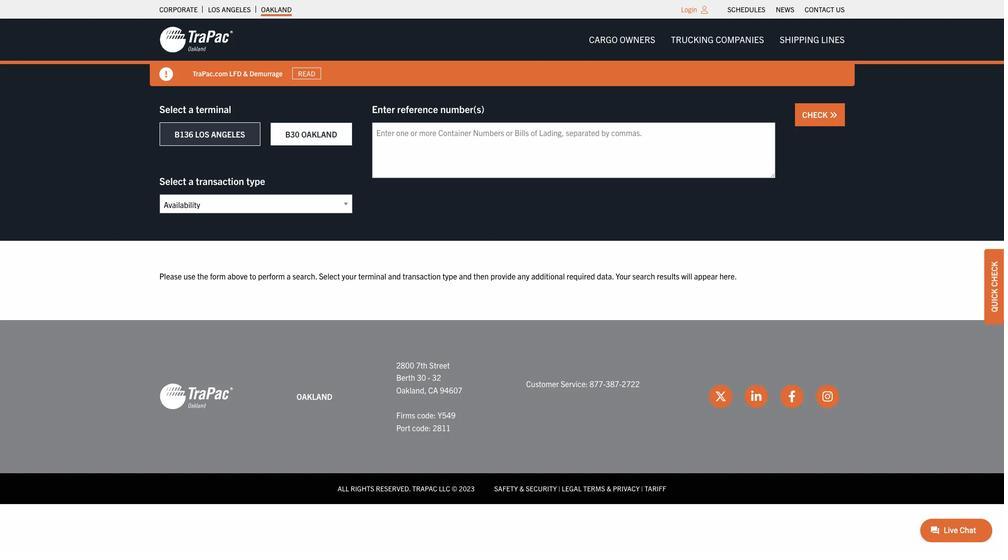 Task type: vqa. For each thing, say whether or not it's contained in the screenshot.
use
yes



Task type: describe. For each thing, give the bounding box(es) containing it.
firms code:  y549 port code:  2811
[[396, 410, 456, 433]]

1 horizontal spatial transaction
[[403, 271, 441, 281]]

will
[[681, 271, 692, 281]]

reference
[[397, 103, 438, 115]]

enter reference number(s)
[[372, 103, 485, 115]]

b30
[[285, 129, 300, 139]]

los angeles link
[[208, 2, 251, 16]]

1 vertical spatial check
[[990, 262, 999, 287]]

1 oakland image from the top
[[159, 26, 233, 53]]

please
[[159, 271, 182, 281]]

perform
[[258, 271, 285, 281]]

required
[[567, 271, 595, 281]]

search.
[[293, 271, 317, 281]]

0 vertical spatial los
[[208, 5, 220, 14]]

us
[[836, 5, 845, 14]]

your
[[616, 271, 631, 281]]

1 vertical spatial oakland
[[301, 129, 337, 139]]

2722
[[622, 379, 640, 389]]

contact us
[[805, 5, 845, 14]]

legal terms & privacy link
[[562, 484, 640, 493]]

menu bar containing schedules
[[722, 2, 850, 16]]

Enter reference number(s) text field
[[372, 122, 776, 178]]

then
[[474, 271, 489, 281]]

contact us link
[[805, 2, 845, 16]]

any
[[518, 271, 530, 281]]

1 and from the left
[[388, 271, 401, 281]]

form
[[210, 271, 226, 281]]

a for terminal
[[188, 103, 194, 115]]

30
[[417, 373, 426, 382]]

all rights reserved. trapac llc © 2023
[[338, 484, 475, 493]]

387-
[[606, 379, 622, 389]]

cargo
[[589, 34, 618, 45]]

service:
[[561, 379, 588, 389]]

demurrage
[[250, 69, 283, 78]]

port
[[396, 423, 410, 433]]

safety
[[494, 484, 518, 493]]

llc
[[439, 484, 450, 493]]

1 vertical spatial los
[[195, 129, 209, 139]]

read
[[298, 69, 315, 78]]

all
[[338, 484, 349, 493]]

oakland link
[[261, 2, 292, 16]]

2 | from the left
[[641, 484, 643, 493]]

search
[[632, 271, 655, 281]]

©
[[452, 484, 457, 493]]

trapac.com lfd & demurrage
[[193, 69, 283, 78]]

0 vertical spatial terminal
[[196, 103, 231, 115]]

solid image
[[830, 111, 838, 119]]

results
[[657, 271, 680, 281]]

2023
[[459, 484, 475, 493]]

schedules
[[728, 5, 766, 14]]

-
[[428, 373, 430, 382]]

to
[[250, 271, 256, 281]]

lines
[[821, 34, 845, 45]]

select for select a transaction type
[[159, 175, 186, 187]]

street
[[429, 360, 450, 370]]

customer
[[526, 379, 559, 389]]

tariff
[[645, 484, 666, 493]]

here.
[[720, 271, 737, 281]]

2 vertical spatial a
[[287, 271, 291, 281]]

provide
[[491, 271, 516, 281]]

0 horizontal spatial type
[[246, 175, 265, 187]]

legal
[[562, 484, 582, 493]]

trapac.com
[[193, 69, 228, 78]]

additional
[[531, 271, 565, 281]]

y549
[[438, 410, 456, 420]]

corporate
[[159, 5, 198, 14]]

rights
[[351, 484, 374, 493]]

94607
[[440, 385, 462, 395]]

owners
[[620, 34, 655, 45]]

los angeles
[[208, 5, 251, 14]]

read link
[[292, 67, 321, 79]]

select a transaction type
[[159, 175, 265, 187]]

0 vertical spatial oakland
[[261, 5, 292, 14]]

b136 los angeles
[[175, 129, 245, 139]]

b30 oakland
[[285, 129, 337, 139]]



Task type: locate. For each thing, give the bounding box(es) containing it.
1 vertical spatial a
[[188, 175, 194, 187]]

1 vertical spatial transaction
[[403, 271, 441, 281]]

trucking companies
[[671, 34, 764, 45]]

cargo owners link
[[581, 30, 663, 50]]

| left 'tariff' link
[[641, 484, 643, 493]]

2 horizontal spatial &
[[607, 484, 611, 493]]

cargo owners
[[589, 34, 655, 45]]

0 horizontal spatial |
[[558, 484, 560, 493]]

7th
[[416, 360, 427, 370]]

trucking companies link
[[663, 30, 772, 50]]

light image
[[701, 6, 708, 14]]

menu bar
[[722, 2, 850, 16], [581, 30, 853, 50]]

check inside button
[[802, 110, 830, 119]]

select for select a terminal
[[159, 103, 186, 115]]

menu bar up shipping
[[722, 2, 850, 16]]

code:
[[417, 410, 436, 420], [412, 423, 431, 433]]

1 horizontal spatial |
[[641, 484, 643, 493]]

1 vertical spatial select
[[159, 175, 186, 187]]

0 horizontal spatial transaction
[[196, 175, 244, 187]]

a for transaction
[[188, 175, 194, 187]]

2 oakland image from the top
[[159, 383, 233, 410]]

oakland image
[[159, 26, 233, 53], [159, 383, 233, 410]]

0 vertical spatial select
[[159, 103, 186, 115]]

1 vertical spatial terminal
[[358, 271, 386, 281]]

solid image
[[159, 68, 173, 81]]

safety & security | legal terms & privacy | tariff
[[494, 484, 666, 493]]

news link
[[776, 2, 795, 16]]

tariff link
[[645, 484, 666, 493]]

2 and from the left
[[459, 271, 472, 281]]

2811
[[433, 423, 451, 433]]

shipping lines link
[[772, 30, 853, 50]]

a left the search.
[[287, 271, 291, 281]]

berth
[[396, 373, 415, 382]]

2 vertical spatial select
[[319, 271, 340, 281]]

1 vertical spatial angeles
[[211, 129, 245, 139]]

1 horizontal spatial type
[[443, 271, 457, 281]]

appear
[[694, 271, 718, 281]]

and
[[388, 271, 401, 281], [459, 271, 472, 281]]

privacy
[[613, 484, 640, 493]]

angeles left the oakland link
[[222, 5, 251, 14]]

32
[[432, 373, 441, 382]]

quick check
[[990, 262, 999, 312]]

code: up '2811'
[[417, 410, 436, 420]]

lfd
[[229, 69, 242, 78]]

1 | from the left
[[558, 484, 560, 493]]

select
[[159, 103, 186, 115], [159, 175, 186, 187], [319, 271, 340, 281]]

news
[[776, 5, 795, 14]]

customer service: 877-387-2722
[[526, 379, 640, 389]]

0 horizontal spatial &
[[243, 69, 248, 78]]

companies
[[716, 34, 764, 45]]

and left then
[[459, 271, 472, 281]]

1 horizontal spatial terminal
[[358, 271, 386, 281]]

&
[[243, 69, 248, 78], [520, 484, 524, 493], [607, 484, 611, 493]]

check button
[[795, 103, 845, 126]]

0 vertical spatial code:
[[417, 410, 436, 420]]

los
[[208, 5, 220, 14], [195, 129, 209, 139]]

a up b136
[[188, 103, 194, 115]]

reserved.
[[376, 484, 411, 493]]

terminal
[[196, 103, 231, 115], [358, 271, 386, 281]]

code: right port
[[412, 423, 431, 433]]

login
[[681, 5, 697, 14]]

| left legal
[[558, 484, 560, 493]]

and right your
[[388, 271, 401, 281]]

1 horizontal spatial &
[[520, 484, 524, 493]]

oakland
[[261, 5, 292, 14], [301, 129, 337, 139], [297, 391, 333, 401]]

banner
[[0, 19, 1004, 86]]

0 vertical spatial oakland image
[[159, 26, 233, 53]]

footer containing 2800 7th street
[[0, 320, 1004, 504]]

1 horizontal spatial check
[[990, 262, 999, 287]]

0 vertical spatial check
[[802, 110, 830, 119]]

please use the form above to perform a search. select your terminal and transaction type and then provide any additional required data. your search results will appear here.
[[159, 271, 737, 281]]

0 vertical spatial menu bar
[[722, 2, 850, 16]]

2 vertical spatial oakland
[[297, 391, 333, 401]]

select a terminal
[[159, 103, 231, 115]]

a down b136
[[188, 175, 194, 187]]

0 horizontal spatial check
[[802, 110, 830, 119]]

0 vertical spatial type
[[246, 175, 265, 187]]

terminal up b136 los angeles
[[196, 103, 231, 115]]

data.
[[597, 271, 614, 281]]

shipping
[[780, 34, 819, 45]]

select down b136
[[159, 175, 186, 187]]

& right lfd
[[243, 69, 248, 78]]

quick check link
[[985, 249, 1004, 325]]

los right b136
[[195, 129, 209, 139]]

ca
[[428, 385, 438, 395]]

check
[[802, 110, 830, 119], [990, 262, 999, 287]]

angeles down select a terminal
[[211, 129, 245, 139]]

security
[[526, 484, 557, 493]]

877-
[[590, 379, 606, 389]]

menu bar containing cargo owners
[[581, 30, 853, 50]]

1 vertical spatial code:
[[412, 423, 431, 433]]

quick
[[990, 289, 999, 312]]

above
[[228, 271, 248, 281]]

1 vertical spatial type
[[443, 271, 457, 281]]

enter
[[372, 103, 395, 115]]

transaction
[[196, 175, 244, 187], [403, 271, 441, 281]]

0 vertical spatial a
[[188, 103, 194, 115]]

0 horizontal spatial and
[[388, 271, 401, 281]]

& right safety
[[520, 484, 524, 493]]

oakland,
[[396, 385, 427, 395]]

trapac
[[412, 484, 437, 493]]

your
[[342, 271, 357, 281]]

0 vertical spatial transaction
[[196, 175, 244, 187]]

1 horizontal spatial and
[[459, 271, 472, 281]]

use
[[184, 271, 195, 281]]

contact
[[805, 5, 834, 14]]

b136
[[175, 129, 193, 139]]

angeles
[[222, 5, 251, 14], [211, 129, 245, 139]]

menu bar down light icon
[[581, 30, 853, 50]]

2800
[[396, 360, 414, 370]]

trucking
[[671, 34, 714, 45]]

banner containing cargo owners
[[0, 19, 1004, 86]]

|
[[558, 484, 560, 493], [641, 484, 643, 493]]

shipping lines
[[780, 34, 845, 45]]

select left your
[[319, 271, 340, 281]]

1 vertical spatial menu bar
[[581, 30, 853, 50]]

1 vertical spatial oakland image
[[159, 383, 233, 410]]

0 horizontal spatial terminal
[[196, 103, 231, 115]]

safety & security link
[[494, 484, 557, 493]]

login link
[[681, 5, 697, 14]]

los right corporate
[[208, 5, 220, 14]]

0 vertical spatial angeles
[[222, 5, 251, 14]]

footer
[[0, 320, 1004, 504]]

firms
[[396, 410, 415, 420]]

& right the terms
[[607, 484, 611, 493]]

terminal right your
[[358, 271, 386, 281]]

type
[[246, 175, 265, 187], [443, 271, 457, 281]]

2800 7th street berth 30 - 32 oakland, ca 94607
[[396, 360, 462, 395]]

terms
[[583, 484, 605, 493]]

corporate link
[[159, 2, 198, 16]]

number(s)
[[440, 103, 485, 115]]

select up b136
[[159, 103, 186, 115]]



